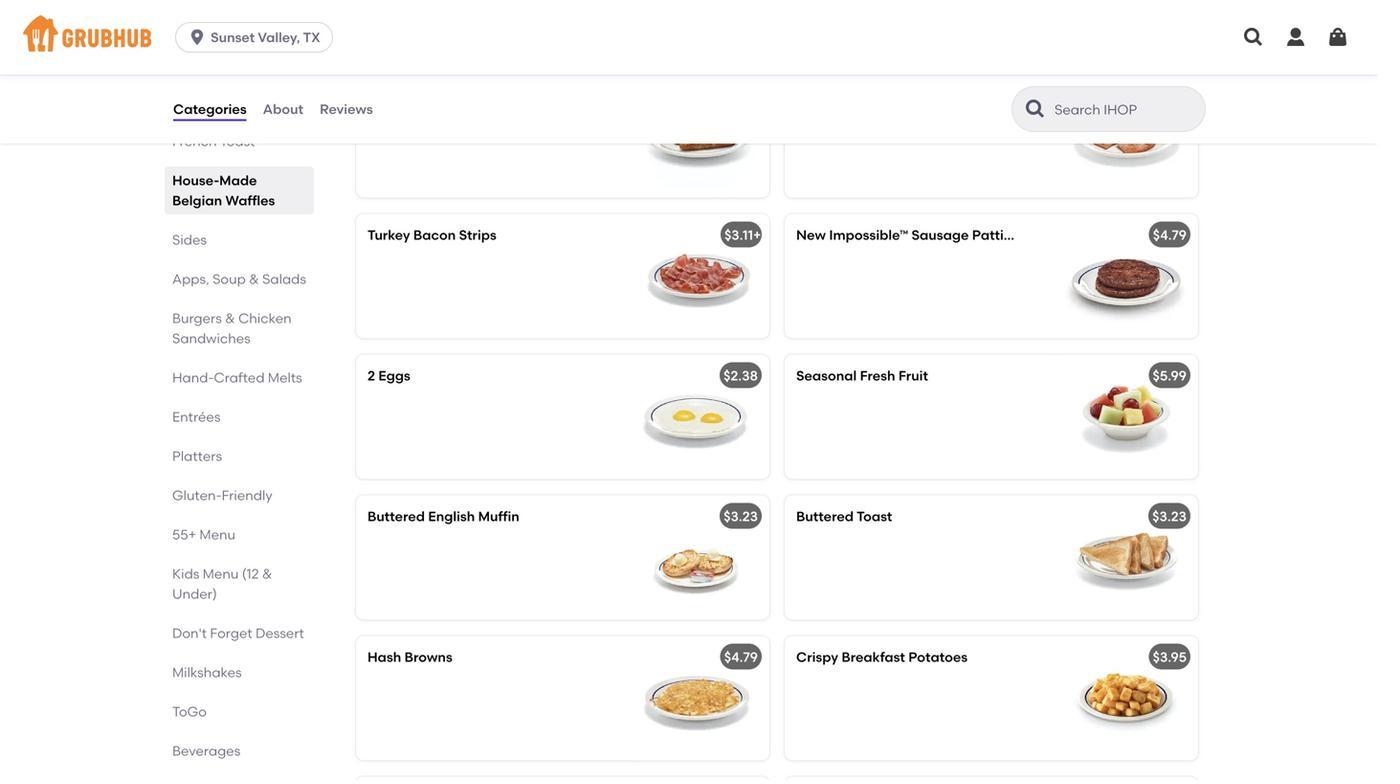 Task type: vqa. For each thing, say whether or not it's contained in the screenshot.
$3.11
yes



Task type: locate. For each thing, give the bounding box(es) containing it.
made
[[219, 172, 257, 189]]

menu for kids
[[203, 566, 239, 582]]

0 vertical spatial &
[[249, 271, 259, 287]]

1 vertical spatial &
[[225, 310, 235, 326]]

pork sausage links image
[[626, 73, 770, 198]]

0 horizontal spatial toast
[[220, 133, 255, 149]]

2 buttered from the left
[[796, 508, 854, 524]]

0 horizontal spatial buttered
[[368, 508, 425, 524]]

hash browns
[[368, 649, 453, 665]]

0 vertical spatial menu
[[199, 526, 235, 543]]

1 horizontal spatial $3.23
[[1153, 508, 1187, 524]]

1 horizontal spatial toast
[[857, 508, 892, 524]]

buttered for buttered toast
[[796, 508, 854, 524]]

menu inside kids menu (12 & under)
[[203, 566, 239, 582]]

0 vertical spatial $4.79
[[1153, 86, 1187, 102]]

sandwiches
[[172, 330, 251, 346]]

$4.79 button
[[785, 73, 1198, 198]]

0 horizontal spatial &
[[225, 310, 235, 326]]

$3.23 for buttered toast
[[1153, 508, 1187, 524]]

strips
[[459, 227, 497, 243]]

impossible™
[[829, 227, 908, 243]]

crispy
[[796, 649, 839, 665]]

sunset valley, tx button
[[175, 22, 341, 53]]

&
[[249, 271, 259, 287], [225, 310, 235, 326], [262, 566, 272, 582]]

french fries image
[[626, 777, 770, 780]]

categories button
[[172, 75, 248, 144]]

1 horizontal spatial buttered
[[796, 508, 854, 524]]

melts
[[268, 369, 302, 386]]

2 vertical spatial $4.79
[[724, 649, 758, 665]]

crispy breakfast potatoes
[[796, 649, 968, 665]]

onion rings image
[[1055, 777, 1198, 780]]

menu
[[199, 526, 235, 543], [203, 566, 239, 582]]

menu left (12 on the left of page
[[203, 566, 239, 582]]

menu right 55+
[[199, 526, 235, 543]]

kids menu (12 & under)
[[172, 566, 272, 602]]

2
[[368, 367, 375, 384]]

platters
[[172, 448, 222, 464]]

1 $3.23 from the left
[[724, 508, 758, 524]]

forget
[[210, 625, 252, 641]]

svg image
[[1242, 26, 1265, 49], [1285, 26, 1307, 49], [1327, 26, 1350, 49], [188, 28, 207, 47]]

2 vertical spatial &
[[262, 566, 272, 582]]

belgian
[[172, 192, 222, 209]]

buttered
[[368, 508, 425, 524], [796, 508, 854, 524]]

burgers
[[172, 310, 222, 326]]

milkshakes
[[172, 664, 242, 681]]

toast
[[220, 133, 255, 149], [857, 508, 892, 524]]

1 vertical spatial $4.79
[[1153, 227, 1187, 243]]

fluffy
[[227, 113, 262, 129]]

1 vertical spatial menu
[[203, 566, 239, 582]]

& right the soup
[[249, 271, 259, 287]]

2 $3.23 from the left
[[1153, 508, 1187, 524]]

& up sandwiches
[[225, 310, 235, 326]]

thick
[[172, 113, 207, 129]]

1 buttered from the left
[[368, 508, 425, 524]]

0 vertical spatial toast
[[220, 133, 255, 149]]

plants
[[1056, 227, 1097, 243]]

$3.23 for buttered english muffin
[[724, 508, 758, 524]]

seasonal
[[796, 367, 857, 384]]

$4.79
[[1153, 86, 1187, 102], [1153, 227, 1187, 243], [724, 649, 758, 665]]

svg image inside sunset valley, tx 'button'
[[188, 28, 207, 47]]

$5.99
[[1153, 367, 1187, 384]]

0 horizontal spatial $3.23
[[724, 508, 758, 524]]

about button
[[262, 75, 304, 144]]

browns
[[405, 649, 453, 665]]

apps,
[[172, 271, 209, 287]]

house-made belgian waffles
[[172, 172, 275, 209]]

gluten-friendly
[[172, 487, 272, 503]]

turkey
[[368, 227, 410, 243]]

under)
[[172, 586, 217, 602]]

2 horizontal spatial &
[[262, 566, 272, 582]]

turkey bacon strips image
[[626, 214, 770, 338]]

& inside burgers & chicken sandwiches
[[225, 310, 235, 326]]

burgers & chicken sandwiches
[[172, 310, 292, 346]]

search icon image
[[1024, 98, 1047, 121]]

salads
[[262, 271, 306, 287]]

$3.23
[[724, 508, 758, 524], [1153, 508, 1187, 524]]

sunset valley, tx
[[211, 29, 320, 45]]

& right (12 on the left of page
[[262, 566, 272, 582]]

don't
[[172, 625, 207, 641]]



Task type: describe. For each thing, give the bounding box(es) containing it.
(2)
[[1100, 227, 1118, 243]]

slice of ham image
[[1055, 73, 1198, 198]]

don't forget dessert
[[172, 625, 304, 641]]

buttered toast image
[[1055, 495, 1198, 620]]

about
[[263, 101, 303, 117]]

bacon
[[413, 227, 456, 243]]

& inside kids menu (12 & under)
[[262, 566, 272, 582]]

$4.79 for new impossible™ sausage patties from plants (2)
[[1153, 227, 1187, 243]]

$4.79 inside "button"
[[1153, 86, 1187, 102]]

fresh
[[860, 367, 895, 384]]

1 vertical spatial toast
[[857, 508, 892, 524]]

+
[[753, 227, 761, 243]]

from
[[1022, 227, 1052, 243]]

new impossible™ sausage patties from plants (2) image
[[1055, 214, 1198, 338]]

$4.79 for hash browns
[[724, 649, 758, 665]]

crafted
[[214, 369, 265, 386]]

thick 'n fluffy french toast
[[172, 113, 262, 149]]

seasonal fresh fruit
[[796, 367, 928, 384]]

2 eggs
[[368, 367, 411, 384]]

gluten-
[[172, 487, 222, 503]]

house-
[[172, 172, 219, 189]]

seasonal fresh fruit image
[[1055, 355, 1198, 479]]

crispy breakfast potatoes image
[[1055, 636, 1198, 760]]

Search IHOP search field
[[1053, 101, 1199, 119]]

new impossible™ sausage patties from plants (2)
[[796, 227, 1118, 243]]

waffles
[[225, 192, 275, 209]]

reviews button
[[319, 75, 374, 144]]

eggs
[[378, 367, 411, 384]]

$3.95
[[1153, 649, 1187, 665]]

buttered english muffin
[[368, 508, 520, 524]]

$3.11
[[725, 227, 753, 243]]

(12
[[242, 566, 259, 582]]

reviews
[[320, 101, 373, 117]]

sunset
[[211, 29, 255, 45]]

valley,
[[258, 29, 300, 45]]

new
[[796, 227, 826, 243]]

soup
[[213, 271, 246, 287]]

$3.11 +
[[725, 227, 761, 243]]

hand-crafted melts
[[172, 369, 302, 386]]

buttered english muffin image
[[626, 495, 770, 620]]

menu for 55+
[[199, 526, 235, 543]]

55+ menu
[[172, 526, 235, 543]]

2 eggs image
[[626, 355, 770, 479]]

friendly
[[222, 487, 272, 503]]

french
[[172, 133, 217, 149]]

1 horizontal spatial &
[[249, 271, 259, 287]]

hand-
[[172, 369, 214, 386]]

sausage
[[912, 227, 969, 243]]

breakfast
[[842, 649, 905, 665]]

potatoes
[[909, 649, 968, 665]]

dessert
[[256, 625, 304, 641]]

'n
[[210, 113, 224, 129]]

muffin
[[478, 508, 520, 524]]

hash browns image
[[626, 636, 770, 760]]

beverages
[[172, 743, 241, 759]]

categories
[[173, 101, 247, 117]]

turkey bacon strips
[[368, 227, 497, 243]]

kids
[[172, 566, 199, 582]]

patties
[[972, 227, 1018, 243]]

55+
[[172, 526, 196, 543]]

toast inside thick 'n fluffy french toast
[[220, 133, 255, 149]]

main navigation navigation
[[0, 0, 1378, 75]]

tx
[[303, 29, 320, 45]]

apps, soup & salads
[[172, 271, 306, 287]]

english
[[428, 508, 475, 524]]

fruit
[[899, 367, 928, 384]]

sides
[[172, 232, 207, 248]]

$2.38
[[724, 367, 758, 384]]

buttered for buttered english muffin
[[368, 508, 425, 524]]

togo
[[172, 704, 207, 720]]

entrées
[[172, 409, 221, 425]]

hash
[[368, 649, 401, 665]]

buttered toast
[[796, 508, 892, 524]]

chicken
[[238, 310, 292, 326]]



